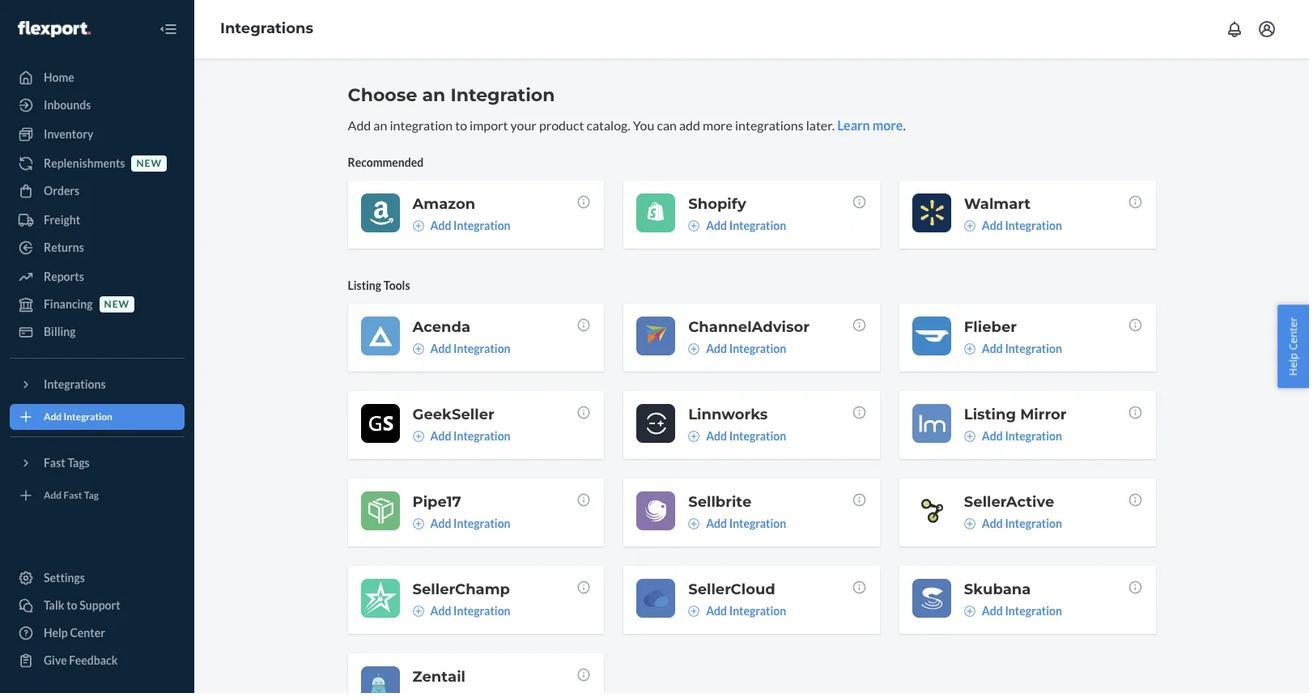 Task type: locate. For each thing, give the bounding box(es) containing it.
integration for sellerchamp
[[454, 604, 511, 618]]

add integration down amazon
[[431, 219, 511, 232]]

to left import
[[455, 117, 467, 133]]

0 horizontal spatial help
[[44, 626, 68, 640]]

plus circle image for geekseller
[[413, 431, 424, 442]]

walmart
[[965, 195, 1031, 213]]

add integration link down pipe17
[[413, 516, 511, 532]]

add down skubana
[[982, 604, 1003, 618]]

1 horizontal spatial center
[[1287, 317, 1301, 350]]

0 vertical spatial help center
[[1287, 317, 1301, 376]]

integration down channeladvisor
[[730, 342, 787, 355]]

close navigation image
[[159, 19, 178, 39]]

0 vertical spatial to
[[455, 117, 467, 133]]

add integration for linnworks
[[707, 429, 787, 443]]

add integration link for walmart
[[965, 218, 1063, 234]]

1 horizontal spatial new
[[136, 157, 162, 170]]

integration for amazon
[[454, 219, 511, 232]]

later.
[[807, 117, 835, 133]]

add integration down sellbrite at right
[[707, 517, 787, 530]]

0 vertical spatial new
[[136, 157, 162, 170]]

sellbrite
[[689, 493, 752, 511]]

add integration link for sellerchamp
[[413, 603, 511, 620]]

add integration down channeladvisor
[[707, 342, 787, 355]]

to inside "button"
[[67, 599, 77, 612]]

new down reports link
[[104, 298, 130, 311]]

plus circle image for sellbrite
[[689, 518, 700, 530]]

integration down walmart
[[1006, 219, 1063, 232]]

add integration down geekseller
[[431, 429, 511, 443]]

financing
[[44, 297, 93, 311]]

to right talk
[[67, 599, 77, 612]]

support
[[80, 599, 120, 612]]

integration down pipe17
[[454, 517, 511, 530]]

add integration link down skubana
[[965, 603, 1063, 620]]

new for replenishments
[[136, 157, 162, 170]]

add down geekseller
[[431, 429, 452, 443]]

integration down flieber in the right top of the page
[[1006, 342, 1063, 355]]

plus circle image down linnworks
[[689, 431, 700, 442]]

add integration link for listing mirror
[[965, 428, 1063, 445]]

inbounds link
[[10, 92, 185, 118]]

add integration down acenda
[[431, 342, 511, 355]]

integrations
[[736, 117, 804, 133]]

add integration link down selleractive
[[965, 516, 1063, 532]]

integration down selleractive
[[1006, 517, 1063, 530]]

choose
[[348, 84, 417, 106]]

plus circle image
[[413, 220, 424, 232], [965, 220, 976, 232], [689, 431, 700, 442], [965, 431, 976, 442], [689, 518, 700, 530], [965, 518, 976, 530], [413, 606, 424, 617], [689, 606, 700, 617]]

listing left tools
[[348, 279, 382, 292]]

add down selleractive
[[982, 517, 1003, 530]]

add down pipe17
[[431, 517, 452, 530]]

add integration
[[431, 219, 511, 232], [707, 219, 787, 232], [982, 219, 1063, 232], [431, 342, 511, 355], [707, 342, 787, 355], [982, 342, 1063, 355], [44, 411, 113, 423], [431, 429, 511, 443], [707, 429, 787, 443], [982, 429, 1063, 443], [431, 517, 511, 530], [707, 517, 787, 530], [982, 517, 1063, 530], [431, 604, 511, 618], [707, 604, 787, 618], [982, 604, 1063, 618]]

more right learn
[[873, 117, 904, 133]]

plus circle image down flieber in the right top of the page
[[965, 343, 976, 355]]

returns
[[44, 241, 84, 254]]

add integration link down amazon
[[413, 218, 511, 234]]

integration down sellercloud
[[730, 604, 787, 618]]

plus circle image down skubana
[[965, 606, 976, 617]]

plus circle image down "sellerchamp" at the bottom left of page
[[413, 606, 424, 617]]

integration down sellbrite at right
[[730, 517, 787, 530]]

1 horizontal spatial an
[[422, 84, 446, 106]]

0 horizontal spatial to
[[67, 599, 77, 612]]

integration for linnworks
[[730, 429, 787, 443]]

an down choose
[[374, 117, 388, 133]]

can
[[657, 117, 677, 133]]

0 horizontal spatial integrations
[[44, 377, 106, 391]]

add integration link down acenda
[[413, 341, 511, 357]]

returns link
[[10, 235, 185, 261]]

integration for listing mirror
[[1006, 429, 1063, 443]]

integration
[[451, 84, 555, 106], [454, 219, 511, 232], [730, 219, 787, 232], [1006, 219, 1063, 232], [454, 342, 511, 355], [730, 342, 787, 355], [1006, 342, 1063, 355], [64, 411, 113, 423], [454, 429, 511, 443], [730, 429, 787, 443], [1006, 429, 1063, 443], [454, 517, 511, 530], [730, 517, 787, 530], [1006, 517, 1063, 530], [454, 604, 511, 618], [730, 604, 787, 618], [1006, 604, 1063, 618]]

1 vertical spatial to
[[67, 599, 77, 612]]

integration for channeladvisor
[[730, 342, 787, 355]]

plus circle image for channeladvisor
[[689, 343, 700, 355]]

plus circle image down selleractive
[[965, 518, 976, 530]]

talk to support
[[44, 599, 120, 612]]

0 vertical spatial an
[[422, 84, 446, 106]]

add integration for shopify
[[707, 219, 787, 232]]

plus circle image
[[689, 220, 700, 232], [413, 343, 424, 355], [689, 343, 700, 355], [965, 343, 976, 355], [413, 431, 424, 442], [413, 518, 424, 530], [965, 606, 976, 617]]

plus circle image down walmart
[[965, 220, 976, 232]]

integrations
[[220, 20, 314, 37], [44, 377, 106, 391]]

integration down linnworks
[[730, 429, 787, 443]]

replenishments
[[44, 156, 125, 170]]

add down "sellerchamp" at the bottom left of page
[[431, 604, 452, 618]]

1 vertical spatial integrations
[[44, 377, 106, 391]]

give
[[44, 654, 67, 667]]

an
[[422, 84, 446, 106], [374, 117, 388, 133]]

integration down skubana
[[1006, 604, 1063, 618]]

add for sellercloud
[[707, 604, 727, 618]]

freight
[[44, 213, 80, 227]]

new up the 'orders' 'link'
[[136, 157, 162, 170]]

center
[[1287, 317, 1301, 350], [70, 626, 105, 640]]

add for listing mirror
[[982, 429, 1003, 443]]

0 vertical spatial help
[[1287, 353, 1301, 376]]

add
[[348, 117, 371, 133], [431, 219, 452, 232], [707, 219, 727, 232], [982, 219, 1003, 232], [431, 342, 452, 355], [707, 342, 727, 355], [982, 342, 1003, 355], [44, 411, 62, 423], [431, 429, 452, 443], [707, 429, 727, 443], [982, 429, 1003, 443], [44, 490, 62, 502], [431, 517, 452, 530], [707, 517, 727, 530], [982, 517, 1003, 530], [431, 604, 452, 618], [707, 604, 727, 618], [982, 604, 1003, 618]]

new
[[136, 157, 162, 170], [104, 298, 130, 311]]

flieber
[[965, 318, 1018, 336]]

add down listing mirror
[[982, 429, 1003, 443]]

listing left mirror
[[965, 406, 1017, 424]]

add integration down integrations dropdown button
[[44, 411, 113, 423]]

help center
[[1287, 317, 1301, 376], [44, 626, 105, 640]]

add an integration to import your product catalog. you can add more integrations later. learn more .
[[348, 117, 906, 133]]

billing
[[44, 325, 76, 339]]

fast left tags
[[44, 456, 65, 470]]

add down sellbrite at right
[[707, 517, 727, 530]]

1 horizontal spatial listing
[[965, 406, 1017, 424]]

reports
[[44, 270, 84, 284]]

recommended
[[348, 155, 424, 169]]

add down sellercloud
[[707, 604, 727, 618]]

more right add
[[703, 117, 733, 133]]

integration for shopify
[[730, 219, 787, 232]]

integration down acenda
[[454, 342, 511, 355]]

add integration link down walmart
[[965, 218, 1063, 234]]

integration down geekseller
[[454, 429, 511, 443]]

plus circle image down geekseller
[[413, 431, 424, 442]]

add integration down pipe17
[[431, 517, 511, 530]]

add integration for sellerchamp
[[431, 604, 511, 618]]

add integration down selleractive
[[982, 517, 1063, 530]]

integration down "sellerchamp" at the bottom left of page
[[454, 604, 511, 618]]

add down acenda
[[431, 342, 452, 355]]

orders
[[44, 184, 80, 198]]

tools
[[384, 279, 410, 292]]

1 horizontal spatial help center
[[1287, 317, 1301, 376]]

add integration link for amazon
[[413, 218, 511, 234]]

plus circle image for sellercloud
[[689, 606, 700, 617]]

an up "integration"
[[422, 84, 446, 106]]

0 vertical spatial listing
[[348, 279, 382, 292]]

add integration link for selleractive
[[965, 516, 1063, 532]]

home link
[[10, 65, 185, 91]]

add down flieber in the right top of the page
[[982, 342, 1003, 355]]

tag
[[84, 490, 99, 502]]

help center link
[[10, 621, 185, 646]]

linnworks
[[689, 406, 768, 424]]

plus circle image for selleractive
[[965, 518, 976, 530]]

product
[[539, 117, 584, 133]]

add integration link down "sellerchamp" at the bottom left of page
[[413, 603, 511, 620]]

add integration for geekseller
[[431, 429, 511, 443]]

selleractive
[[965, 493, 1055, 511]]

add down channeladvisor
[[707, 342, 727, 355]]

add for flieber
[[982, 342, 1003, 355]]

help inside button
[[1287, 353, 1301, 376]]

0 horizontal spatial help center
[[44, 626, 105, 640]]

0 horizontal spatial listing
[[348, 279, 382, 292]]

integration down integrations dropdown button
[[64, 411, 113, 423]]

add integration link down flieber in the right top of the page
[[965, 341, 1063, 357]]

fast left tag
[[64, 490, 82, 502]]

1 vertical spatial help center
[[44, 626, 105, 640]]

integration down amazon
[[454, 219, 511, 232]]

add fast tag link
[[10, 483, 185, 509]]

add integration down "sellerchamp" at the bottom left of page
[[431, 604, 511, 618]]

add for sellerchamp
[[431, 604, 452, 618]]

integration
[[390, 117, 453, 133]]

integration for skubana
[[1006, 604, 1063, 618]]

skubana
[[965, 581, 1031, 599]]

an for choose
[[422, 84, 446, 106]]

integration down mirror
[[1006, 429, 1063, 443]]

plus circle image for skubana
[[965, 606, 976, 617]]

1 horizontal spatial help
[[1287, 353, 1301, 376]]

billing link
[[10, 319, 185, 345]]

1 vertical spatial listing
[[965, 406, 1017, 424]]

add integration down sellercloud
[[707, 604, 787, 618]]

add integration down shopify
[[707, 219, 787, 232]]

0 vertical spatial center
[[1287, 317, 1301, 350]]

geekseller
[[413, 406, 495, 424]]

1 vertical spatial help
[[44, 626, 68, 640]]

add down fast tags
[[44, 490, 62, 502]]

0 horizontal spatial an
[[374, 117, 388, 133]]

plus circle image for linnworks
[[689, 431, 700, 442]]

0 horizontal spatial new
[[104, 298, 130, 311]]

plus circle image down amazon
[[413, 220, 424, 232]]

add
[[680, 117, 701, 133]]

fast inside 'fast tags' dropdown button
[[44, 456, 65, 470]]

add integration for flieber
[[982, 342, 1063, 355]]

plus circle image down listing mirror
[[965, 431, 976, 442]]

add integration link for shopify
[[689, 218, 787, 234]]

plus circle image down sellbrite at right
[[689, 518, 700, 530]]

plus circle image down shopify
[[689, 220, 700, 232]]

add integration down listing mirror
[[982, 429, 1063, 443]]

1 more from the left
[[703, 117, 733, 133]]

add down walmart
[[982, 219, 1003, 232]]

add integration for sellbrite
[[707, 517, 787, 530]]

open notifications image
[[1226, 19, 1245, 39]]

add integration down linnworks
[[707, 429, 787, 443]]

add integration link down linnworks
[[689, 428, 787, 445]]

1 vertical spatial center
[[70, 626, 105, 640]]

integrations button
[[10, 372, 185, 398]]

add fast tag
[[44, 490, 99, 502]]

add integration link for channeladvisor
[[689, 341, 787, 357]]

help
[[1287, 353, 1301, 376], [44, 626, 68, 640]]

settings link
[[10, 565, 185, 591]]

1 horizontal spatial more
[[873, 117, 904, 133]]

add integration link for acenda
[[413, 341, 511, 357]]

plus circle image down acenda
[[413, 343, 424, 355]]

add integration link down geekseller
[[413, 428, 511, 445]]

shopify
[[689, 195, 747, 213]]

integration for pipe17
[[454, 517, 511, 530]]

add integration link down channeladvisor
[[689, 341, 787, 357]]

inventory link
[[10, 122, 185, 147]]

1 horizontal spatial integrations
[[220, 20, 314, 37]]

to
[[455, 117, 467, 133], [67, 599, 77, 612]]

add integration down skubana
[[982, 604, 1063, 618]]

more
[[703, 117, 733, 133], [873, 117, 904, 133]]

add integration link down sellbrite at right
[[689, 516, 787, 532]]

add down linnworks
[[707, 429, 727, 443]]

listing
[[348, 279, 382, 292], [965, 406, 1017, 424]]

1 vertical spatial an
[[374, 117, 388, 133]]

plus circle image down channeladvisor
[[689, 343, 700, 355]]

talk
[[44, 599, 64, 612]]

add integration down flieber in the right top of the page
[[982, 342, 1063, 355]]

plus circle image down pipe17
[[413, 518, 424, 530]]

add integration link
[[413, 218, 511, 234], [689, 218, 787, 234], [965, 218, 1063, 234], [413, 341, 511, 357], [689, 341, 787, 357], [965, 341, 1063, 357], [10, 404, 185, 430], [413, 428, 511, 445], [689, 428, 787, 445], [965, 428, 1063, 445], [413, 516, 511, 532], [689, 516, 787, 532], [965, 516, 1063, 532], [413, 603, 511, 620], [689, 603, 787, 620], [965, 603, 1063, 620]]

add for selleractive
[[982, 517, 1003, 530]]

give feedback button
[[10, 648, 185, 674]]

integration down shopify
[[730, 219, 787, 232]]

0 horizontal spatial more
[[703, 117, 733, 133]]

fast
[[44, 456, 65, 470], [64, 490, 82, 502]]

1 vertical spatial new
[[104, 298, 130, 311]]

plus circle image down sellercloud
[[689, 606, 700, 617]]

add integration link for linnworks
[[689, 428, 787, 445]]

add integration link down sellercloud
[[689, 603, 787, 620]]

add integration link for sellbrite
[[689, 516, 787, 532]]

integration for sellercloud
[[730, 604, 787, 618]]

add down shopify
[[707, 219, 727, 232]]

add integration link down listing mirror
[[965, 428, 1063, 445]]

add integration for selleractive
[[982, 517, 1063, 530]]

1 vertical spatial fast
[[64, 490, 82, 502]]

0 vertical spatial fast
[[44, 456, 65, 470]]

add down amazon
[[431, 219, 452, 232]]

sellerchamp
[[413, 581, 510, 599]]

add integration down walmart
[[982, 219, 1063, 232]]

0 vertical spatial integrations
[[220, 20, 314, 37]]

add integration link down shopify
[[689, 218, 787, 234]]

settings
[[44, 571, 85, 585]]



Task type: vqa. For each thing, say whether or not it's contained in the screenshot.
'Add Integration' link for SellerCloud
yes



Task type: describe. For each thing, give the bounding box(es) containing it.
add integration for acenda
[[431, 342, 511, 355]]

acenda
[[413, 318, 471, 336]]

listing mirror
[[965, 406, 1067, 424]]

center inside button
[[1287, 317, 1301, 350]]

learn
[[838, 117, 871, 133]]

integration for sellbrite
[[730, 517, 787, 530]]

add integration for amazon
[[431, 219, 511, 232]]

plus circle image for shopify
[[689, 220, 700, 232]]

plus circle image for acenda
[[413, 343, 424, 355]]

add integration for pipe17
[[431, 517, 511, 530]]

pipe17
[[413, 493, 461, 511]]

add integration link for sellercloud
[[689, 603, 787, 620]]

zentail
[[413, 668, 466, 686]]

integration for geekseller
[[454, 429, 511, 443]]

talk to support button
[[10, 593, 185, 619]]

freight link
[[10, 207, 185, 233]]

fast tags
[[44, 456, 90, 470]]

integration for flieber
[[1006, 342, 1063, 355]]

channeladvisor
[[689, 318, 810, 336]]

add for amazon
[[431, 219, 452, 232]]

add integration for skubana
[[982, 604, 1063, 618]]

add for channeladvisor
[[707, 342, 727, 355]]

help center button
[[1279, 305, 1310, 388]]

orders link
[[10, 178, 185, 204]]

add integration for listing mirror
[[982, 429, 1063, 443]]

home
[[44, 70, 74, 84]]

integration for selleractive
[[1006, 517, 1063, 530]]

add for geekseller
[[431, 429, 452, 443]]

add integration link for geekseller
[[413, 428, 511, 445]]

add integration for walmart
[[982, 219, 1063, 232]]

integrations inside dropdown button
[[44, 377, 106, 391]]

an for add
[[374, 117, 388, 133]]

plus circle image for amazon
[[413, 220, 424, 232]]

listing for listing mirror
[[965, 406, 1017, 424]]

import
[[470, 117, 508, 133]]

integrations link
[[220, 20, 314, 37]]

add integration for channeladvisor
[[707, 342, 787, 355]]

add for sellbrite
[[707, 517, 727, 530]]

add integration link for pipe17
[[413, 516, 511, 532]]

help center inside help center button
[[1287, 317, 1301, 376]]

learn more button
[[838, 117, 904, 135]]

listing tools
[[348, 279, 410, 292]]

integration for acenda
[[454, 342, 511, 355]]

integration for walmart
[[1006, 219, 1063, 232]]

add integration link for flieber
[[965, 341, 1063, 357]]

flexport logo image
[[18, 21, 91, 37]]

add for shopify
[[707, 219, 727, 232]]

add integration for sellercloud
[[707, 604, 787, 618]]

feedback
[[69, 654, 118, 667]]

plus circle image for pipe17
[[413, 518, 424, 530]]

0 horizontal spatial center
[[70, 626, 105, 640]]

add integration link down integrations dropdown button
[[10, 404, 185, 430]]

.
[[904, 117, 906, 133]]

inventory
[[44, 127, 93, 141]]

fast tags button
[[10, 450, 185, 476]]

plus circle image for flieber
[[965, 343, 976, 355]]

amazon
[[413, 195, 476, 213]]

add for skubana
[[982, 604, 1003, 618]]

1 horizontal spatial to
[[455, 117, 467, 133]]

plus circle image for sellerchamp
[[413, 606, 424, 617]]

integration up import
[[451, 84, 555, 106]]

catalog.
[[587, 117, 631, 133]]

plus circle image for listing mirror
[[965, 431, 976, 442]]

new for financing
[[104, 298, 130, 311]]

sellercloud
[[689, 581, 776, 599]]

reports link
[[10, 264, 185, 290]]

fast inside add fast tag link
[[64, 490, 82, 502]]

you
[[633, 117, 655, 133]]

add for linnworks
[[707, 429, 727, 443]]

plus circle image for walmart
[[965, 220, 976, 232]]

add for walmart
[[982, 219, 1003, 232]]

tags
[[68, 456, 90, 470]]

open account menu image
[[1258, 19, 1277, 39]]

add integration link for skubana
[[965, 603, 1063, 620]]

add down choose
[[348, 117, 371, 133]]

inbounds
[[44, 98, 91, 112]]

your
[[511, 117, 537, 133]]

mirror
[[1021, 406, 1067, 424]]

add for pipe17
[[431, 517, 452, 530]]

give feedback
[[44, 654, 118, 667]]

choose an integration
[[348, 84, 555, 106]]

add up fast tags
[[44, 411, 62, 423]]

add for acenda
[[431, 342, 452, 355]]

help center inside "help center" link
[[44, 626, 105, 640]]

2 more from the left
[[873, 117, 904, 133]]

listing for listing tools
[[348, 279, 382, 292]]



